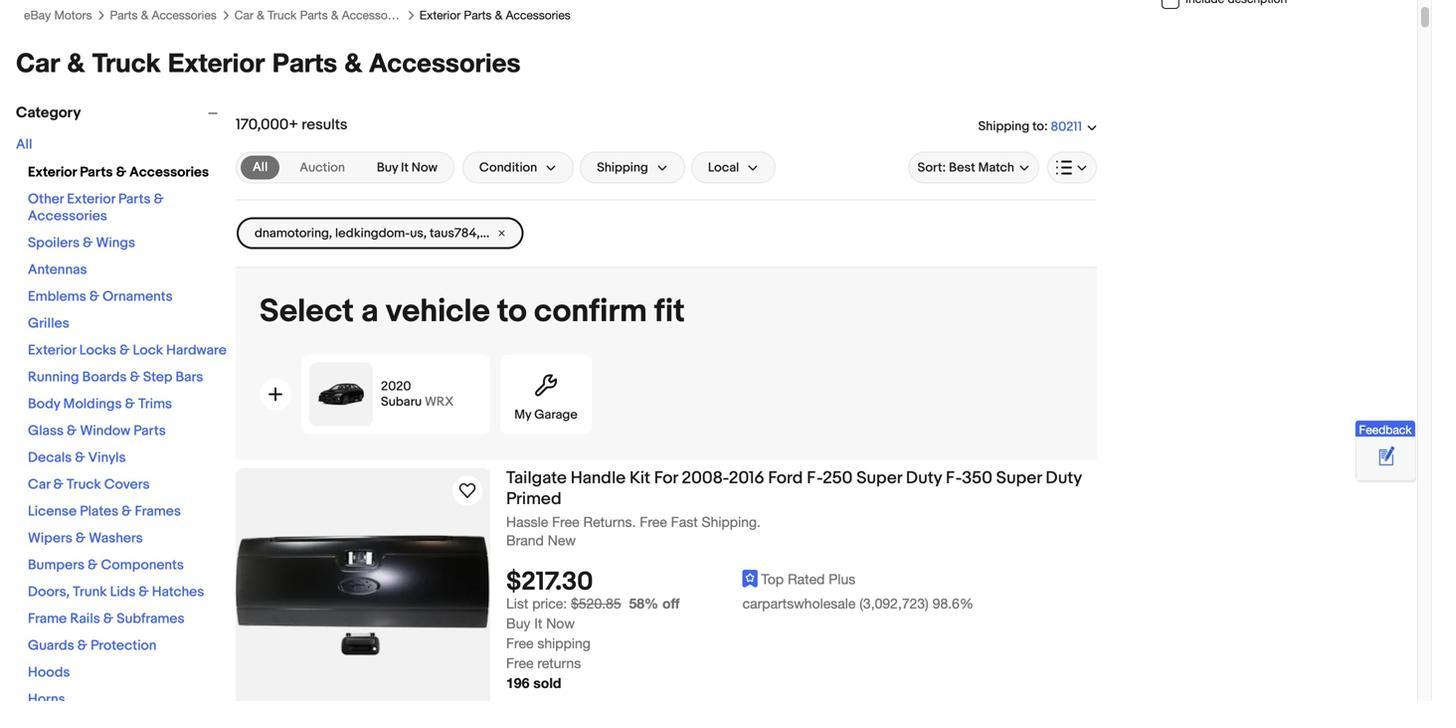Task type: vqa. For each thing, say whether or not it's contained in the screenshot.
Bumpers
yes



Task type: locate. For each thing, give the bounding box(es) containing it.
250
[[823, 468, 853, 489]]

170,000+ results
[[236, 116, 348, 134]]

it down price:
[[535, 615, 543, 632]]

to inside shipping to : 80211
[[1033, 119, 1045, 134]]

0 horizontal spatial it
[[401, 160, 409, 176]]

dnamotoring, ledkingdom-us, taus784,... link
[[237, 218, 524, 249]]

0 horizontal spatial all link
[[16, 136, 32, 153]]

bars
[[176, 369, 203, 386]]

duty
[[906, 468, 942, 489], [1046, 468, 1082, 489]]

truck for parts
[[268, 8, 297, 22]]

0 horizontal spatial buy
[[377, 160, 398, 176]]

2 vertical spatial car
[[28, 477, 50, 494]]

rated
[[788, 571, 825, 588]]

car & truck parts & accessories
[[235, 8, 407, 22]]

0 vertical spatial shipping
[[979, 119, 1030, 134]]

1 horizontal spatial f-
[[946, 468, 963, 489]]

&
[[141, 8, 149, 22], [257, 8, 264, 22], [331, 8, 339, 22], [495, 8, 503, 22], [67, 47, 85, 78], [345, 47, 362, 78], [116, 164, 126, 181], [154, 191, 164, 208], [83, 235, 93, 252], [89, 289, 100, 306], [120, 342, 130, 359], [130, 369, 140, 386], [125, 396, 135, 413], [67, 423, 77, 440], [75, 450, 85, 467], [53, 477, 64, 494], [122, 504, 132, 521], [76, 530, 86, 547], [88, 557, 98, 574], [139, 584, 149, 601], [103, 611, 114, 628], [77, 638, 88, 655]]

running boards & step bars link
[[28, 369, 203, 386]]

bumpers
[[28, 557, 85, 574]]

0 horizontal spatial now
[[412, 160, 438, 176]]

0 vertical spatial buy
[[377, 160, 398, 176]]

1 horizontal spatial shipping
[[979, 119, 1030, 134]]

wipers & washers link
[[28, 530, 143, 547]]

0 vertical spatial to
[[1033, 119, 1045, 134]]

duty right 350
[[1046, 468, 1082, 489]]

2020
[[381, 379, 411, 395]]

1 horizontal spatial now
[[546, 615, 575, 632]]

now
[[412, 160, 438, 176], [546, 615, 575, 632]]

all down category
[[16, 136, 32, 153]]

shipping
[[979, 119, 1030, 134], [597, 160, 649, 176]]

1 horizontal spatial it
[[535, 615, 543, 632]]

list price: $520.85 58% off
[[506, 596, 680, 612]]

it
[[401, 160, 409, 176], [535, 615, 543, 632]]

now up us,
[[412, 160, 438, 176]]

frame
[[28, 611, 67, 628]]

carpartswholesale
[[743, 596, 856, 612]]

shipping.
[[702, 514, 761, 530]]

to right 'vehicle'
[[497, 293, 527, 331]]

brand
[[506, 532, 544, 549]]

watch tailgate handle kit for 2008-2016 ford f-250 super duty f-350 super duty primed image
[[456, 479, 480, 503]]

boards
[[82, 369, 127, 386]]

truck up the category dropdown button
[[92, 47, 161, 78]]

covers
[[104, 477, 150, 494]]

1 vertical spatial all link
[[241, 156, 280, 180]]

wings
[[96, 235, 135, 252]]

antennas link
[[28, 262, 87, 279]]

truck for exterior
[[92, 47, 161, 78]]

1 vertical spatial car
[[16, 47, 60, 78]]

exterior parts & accessories other exterior parts & accessories spoilers & wings antennas emblems & ornaments grilles exterior locks & lock hardware running boards & step bars body moldings & trims glass & window parts decals & vinyls car & truck covers license plates & frames wipers & washers bumpers & components doors, trunk lids & hatches frame rails & subframes guards & protection hoods
[[28, 164, 227, 682]]

2008-
[[682, 468, 729, 489]]

rails
[[70, 611, 100, 628]]

1 horizontal spatial duty
[[1046, 468, 1082, 489]]

1 horizontal spatial buy
[[506, 615, 531, 632]]

sold
[[534, 675, 562, 692]]

car
[[235, 8, 254, 22], [16, 47, 60, 78], [28, 477, 50, 494]]

frame rails & subframes link
[[28, 611, 185, 628]]

glass
[[28, 423, 64, 440]]

0 vertical spatial all
[[16, 136, 32, 153]]

step
[[143, 369, 172, 386]]

subaru
[[381, 395, 422, 410]]

1 horizontal spatial all link
[[241, 156, 280, 180]]

truck down decals & vinyls link
[[67, 477, 101, 494]]

kit
[[630, 468, 651, 489]]

$520.85
[[571, 596, 622, 612]]

buy down list
[[506, 615, 531, 632]]

sort: best match
[[918, 160, 1015, 176]]

decals
[[28, 450, 72, 467]]

us,
[[410, 226, 427, 241]]

buy right auction link
[[377, 160, 398, 176]]

2016
[[729, 468, 765, 489]]

2020 subaru  wrx image
[[317, 377, 365, 413]]

super
[[857, 468, 903, 489], [997, 468, 1042, 489]]

0 horizontal spatial f-
[[807, 468, 823, 489]]

all link
[[16, 136, 32, 153], [241, 156, 280, 180]]

fast
[[671, 514, 698, 530]]

trims
[[138, 396, 172, 413]]

emblems
[[28, 289, 86, 306]]

local button
[[691, 152, 776, 184]]

1 vertical spatial all
[[253, 160, 268, 175]]

shipping for shipping
[[597, 160, 649, 176]]

best
[[949, 160, 976, 176]]

other
[[28, 191, 64, 208]]

1 vertical spatial it
[[535, 615, 543, 632]]

car for car & truck parts & accessories
[[235, 8, 254, 22]]

truck inside "link"
[[268, 8, 297, 22]]

1 vertical spatial shipping
[[597, 160, 649, 176]]

top rated plus image
[[743, 570, 759, 588]]

car down ebay
[[16, 47, 60, 78]]

exterior parts & accessories link
[[420, 8, 571, 23]]

duty left 350
[[906, 468, 942, 489]]

0 vertical spatial car
[[235, 8, 254, 22]]

all link inside select a vehicle to confirm fit main content
[[241, 156, 280, 180]]

1 vertical spatial buy
[[506, 615, 531, 632]]

spoilers
[[28, 235, 80, 252]]

license plates & frames link
[[28, 504, 181, 521]]

select a vehicle to confirm fit
[[260, 293, 685, 331]]

protection
[[91, 638, 157, 655]]

all link down 170,000+
[[241, 156, 280, 180]]

match
[[979, 160, 1015, 176]]

it inside 'carpartswholesale (3,092,723) 98.6% buy it now free shipping free returns 196 sold'
[[535, 615, 543, 632]]

price:
[[533, 596, 567, 612]]

car inside "link"
[[235, 8, 254, 22]]

to left "80211"
[[1033, 119, 1045, 134]]

0 horizontal spatial to
[[497, 293, 527, 331]]

accessories
[[152, 8, 217, 22], [342, 8, 407, 22], [506, 8, 571, 22], [370, 47, 521, 78], [130, 164, 209, 181], [28, 208, 107, 225]]

shipping inside shipping to : 80211
[[979, 119, 1030, 134]]

0 horizontal spatial shipping
[[597, 160, 649, 176]]

emblems & ornaments link
[[28, 289, 173, 306]]

window
[[80, 423, 130, 440]]

shipping inside dropdown button
[[597, 160, 649, 176]]

1 vertical spatial to
[[497, 293, 527, 331]]

feedback
[[1360, 423, 1412, 437]]

top rated plus
[[762, 571, 856, 588]]

:
[[1045, 119, 1048, 134]]

car down decals
[[28, 477, 50, 494]]

all down 170,000+
[[253, 160, 268, 175]]

it up dnamotoring, ledkingdom-us, taus784,... link
[[401, 160, 409, 176]]

0 horizontal spatial duty
[[906, 468, 942, 489]]

1 duty from the left
[[906, 468, 942, 489]]

super right 350
[[997, 468, 1042, 489]]

super right 250
[[857, 468, 903, 489]]

1 vertical spatial truck
[[92, 47, 161, 78]]

2 vertical spatial truck
[[67, 477, 101, 494]]

196
[[506, 675, 530, 692]]

1 horizontal spatial to
[[1033, 119, 1045, 134]]

0 horizontal spatial super
[[857, 468, 903, 489]]

0 vertical spatial now
[[412, 160, 438, 176]]

all link down category
[[16, 136, 32, 153]]

other exterior parts & accessories link
[[28, 191, 164, 225]]

trunk
[[73, 584, 107, 601]]

1 horizontal spatial all
[[253, 160, 268, 175]]

0 vertical spatial truck
[[268, 8, 297, 22]]

shipping
[[538, 635, 591, 652]]

shipping button
[[580, 152, 685, 184]]

vehicle
[[386, 293, 490, 331]]

parts
[[110, 8, 138, 22], [300, 8, 328, 22], [464, 8, 492, 22], [272, 47, 337, 78], [80, 164, 113, 181], [118, 191, 151, 208], [134, 423, 166, 440]]

now up the shipping
[[546, 615, 575, 632]]

condition
[[479, 160, 537, 176]]

car inside exterior parts & accessories other exterior parts & accessories spoilers & wings antennas emblems & ornaments grilles exterior locks & lock hardware running boards & step bars body moldings & trims glass & window parts decals & vinyls car & truck covers license plates & frames wipers & washers bumpers & components doors, trunk lids & hatches frame rails & subframes guards & protection hoods
[[28, 477, 50, 494]]

car up the car & truck exterior parts & accessories
[[235, 8, 254, 22]]

license
[[28, 504, 77, 521]]

body
[[28, 396, 60, 413]]

1 horizontal spatial super
[[997, 468, 1042, 489]]

primed
[[506, 489, 562, 510]]

truck up the car & truck exterior parts & accessories
[[268, 8, 297, 22]]

1 vertical spatial now
[[546, 615, 575, 632]]



Task type: describe. For each thing, give the bounding box(es) containing it.
doors,
[[28, 584, 70, 601]]

ledkingdom-
[[335, 226, 410, 241]]

parts inside car & truck parts & accessories "link"
[[300, 8, 328, 22]]

dnamotoring, ledkingdom-us, taus784,...
[[255, 226, 490, 241]]

a
[[361, 293, 379, 331]]

doors, trunk lids & hatches link
[[28, 584, 204, 601]]

guards & protection link
[[28, 638, 157, 655]]

ebay motors link
[[24, 8, 92, 23]]

shipping to : 80211
[[979, 119, 1083, 135]]

dnamotoring,
[[255, 226, 332, 241]]

80211
[[1051, 119, 1083, 135]]

parts inside exterior parts & accessories link
[[464, 8, 492, 22]]

wipers
[[28, 530, 73, 547]]

taus784,...
[[430, 226, 490, 241]]

shipping for shipping to : 80211
[[979, 119, 1030, 134]]

lids
[[110, 584, 136, 601]]

car & truck covers link
[[28, 477, 150, 494]]

body moldings & trims link
[[28, 396, 172, 413]]

2020 subaru wrx
[[381, 379, 454, 410]]

category button
[[16, 104, 227, 122]]

2 super from the left
[[997, 468, 1042, 489]]

ebay motors
[[24, 8, 92, 22]]

plates
[[80, 504, 119, 521]]

buy inside 'carpartswholesale (3,092,723) 98.6% buy it now free shipping free returns 196 sold'
[[506, 615, 531, 632]]

washers
[[89, 530, 143, 547]]

plus
[[829, 571, 856, 588]]

running
[[28, 369, 79, 386]]

car & truck parts & accessories link
[[235, 8, 407, 23]]

now inside 'carpartswholesale (3,092,723) 98.6% buy it now free shipping free returns 196 sold'
[[546, 615, 575, 632]]

lock
[[133, 342, 163, 359]]

returns
[[538, 655, 581, 672]]

sort:
[[918, 160, 946, 176]]

tailgate
[[506, 468, 567, 489]]

parts inside the parts & accessories link
[[110, 8, 138, 22]]

off
[[663, 596, 680, 612]]

0 vertical spatial it
[[401, 160, 409, 176]]

confirm
[[534, 293, 647, 331]]

returns.
[[584, 514, 636, 530]]

hatches
[[152, 584, 204, 601]]

wrx
[[425, 395, 454, 410]]

antennas
[[28, 262, 87, 279]]

for
[[654, 468, 678, 489]]

0 vertical spatial all link
[[16, 136, 32, 153]]

All selected text field
[[253, 159, 268, 177]]

new
[[548, 532, 576, 549]]

fit
[[655, 293, 685, 331]]

locks
[[79, 342, 117, 359]]

sort: best match button
[[909, 152, 1040, 184]]

350
[[963, 468, 993, 489]]

subframes
[[117, 611, 185, 628]]

list
[[506, 596, 529, 612]]

grilles
[[28, 316, 69, 332]]

car for car & truck exterior parts & accessories
[[16, 47, 60, 78]]

decals & vinyls link
[[28, 450, 126, 467]]

guards
[[28, 638, 74, 655]]

98.6%
[[933, 596, 974, 612]]

vinyls
[[88, 450, 126, 467]]

results
[[302, 116, 348, 134]]

2 duty from the left
[[1046, 468, 1082, 489]]

top
[[762, 571, 784, 588]]

1 f- from the left
[[807, 468, 823, 489]]

0 horizontal spatial all
[[16, 136, 32, 153]]

listing options selector. list view selected. image
[[1057, 160, 1089, 176]]

$217.30
[[506, 567, 594, 598]]

tailgate handle kit for 2008-2016 ford f-250 super duty f-350 super duty primed image
[[236, 468, 491, 701]]

1 super from the left
[[857, 468, 903, 489]]

58%
[[629, 596, 659, 612]]

170,000+
[[236, 116, 298, 134]]

(3,092,723)
[[860, 596, 929, 612]]

category
[[16, 104, 81, 122]]

components
[[101, 557, 184, 574]]

2 f- from the left
[[946, 468, 963, 489]]

exterior locks & lock hardware link
[[28, 342, 227, 359]]

select a vehicle to confirm fit main content
[[236, 94, 1097, 701]]

truck inside exterior parts & accessories other exterior parts & accessories spoilers & wings antennas emblems & ornaments grilles exterior locks & lock hardware running boards & step bars body moldings & trims glass & window parts decals & vinyls car & truck covers license plates & frames wipers & washers bumpers & components doors, trunk lids & hatches frame rails & subframes guards & protection hoods
[[67, 477, 101, 494]]

parts & accessories
[[110, 8, 217, 22]]

glass & window parts link
[[28, 423, 166, 440]]

ebay
[[24, 8, 51, 22]]

accessories inside "link"
[[342, 8, 407, 22]]

condition button
[[463, 152, 574, 184]]

car & truck exterior parts & accessories
[[16, 47, 521, 78]]

auction link
[[288, 156, 357, 180]]

hoods link
[[28, 665, 70, 682]]

frames
[[135, 504, 181, 521]]

hoods
[[28, 665, 70, 682]]

all inside select a vehicle to confirm fit main content
[[253, 160, 268, 175]]

bumpers & components link
[[28, 557, 184, 574]]

tailgate handle kit for 2008-2016 ford f-250 super duty f-350 super duty primed heading
[[506, 468, 1082, 510]]

my
[[515, 408, 532, 423]]

auction
[[300, 160, 345, 176]]

my garage
[[515, 408, 578, 423]]

my garage link
[[500, 355, 592, 439]]

parts & accessories link
[[110, 8, 217, 23]]



